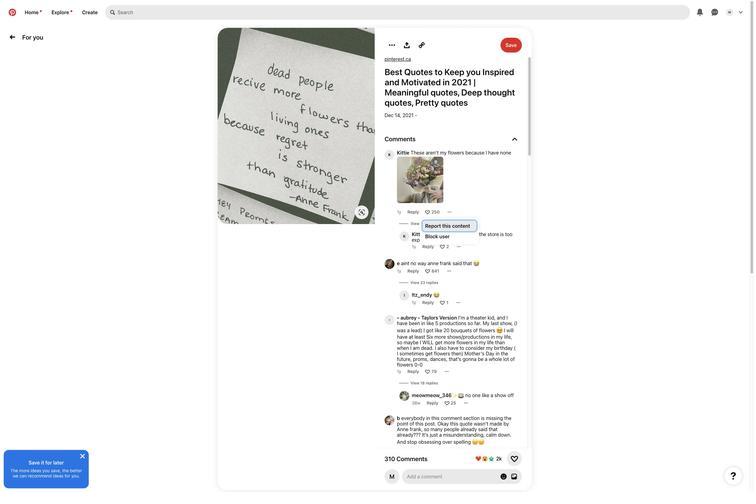 Task type: vqa. For each thing, say whether or not it's contained in the screenshot.
right the is
yes



Task type: describe. For each thing, give the bounding box(es) containing it.
save for save
[[506, 42, 517, 48]]

i'm
[[458, 315, 465, 321]]

116 button
[[432, 447, 439, 452]]

create
[[82, 10, 98, 15]]

and inside the best quotes to keep you inspired and motivated in 2021 | meaningful quotes, deep thought quotes, pretty quotes
[[385, 77, 400, 87]]

was
[[397, 328, 406, 333]]

none
[[500, 150, 511, 156]]

e image
[[385, 259, 395, 269]]

😵‍💫
[[497, 328, 503, 333]]

reply for meowmeow_346✨🍵
[[427, 401, 438, 406]]

reply button up "⎯⎯ view 2 replies"
[[408, 209, 419, 215]]

meowmeow_346✨🍵 no one like a show off
[[412, 393, 514, 398]]

view for meowmeow_346✨🍵
[[411, 381, 420, 386]]

reply button for b
[[408, 447, 419, 452]]

i right because
[[486, 150, 487, 156]]

1y for kittie
[[412, 244, 416, 249]]

already
[[461, 427, 477, 432]]

2 horizontal spatial of
[[510, 357, 515, 362]]

later
[[53, 460, 64, 466]]

you inside button
[[33, 34, 43, 41]]

my
[[483, 321, 490, 326]]

dec 14, 2021 -
[[385, 113, 417, 118]]

⎯⎯ view 23 replies
[[400, 280, 439, 285]]

flowers down my
[[479, 328, 495, 333]]

1 horizontal spatial ideas
[[53, 473, 63, 479]]

lead)
[[411, 328, 422, 333]]

react image left 79
[[425, 369, 430, 374]]

been
[[409, 321, 420, 326]]

it
[[41, 460, 44, 466]]

for
[[22, 34, 32, 41]]

itz_endy image
[[400, 291, 409, 301]]

reply up "⎯⎯ view 2 replies"
[[408, 209, 419, 215]]

i left sometimes
[[397, 351, 398, 357]]

a right be
[[485, 357, 488, 362]]

to inside i'm a theater kid, and i have been in like 5 productions so far. my last show, (i was a lead) i got like 20 bouquets of flowers 😵‍💫 i will have at least six more shows/productions in my life, so maybe i will get more flowers in my life than when i am dead. i also have to consider my birthday ( i sometimes get flowers then) mother's day in the future, proms, dances, that's gonna be a whole lot of flowers 0-0
[[460, 345, 464, 351]]

have right 'also'
[[448, 345, 459, 351]]

• aubrey • taylors version
[[397, 315, 457, 321]]

0
[[420, 362, 423, 368]]

b for b
[[426, 232, 429, 237]]

itz_endy 😭
[[412, 292, 440, 298]]

kid,
[[488, 315, 496, 321]]

replies for meowmeow_346✨🍵
[[426, 381, 438, 386]]

already???
[[397, 432, 421, 438]]

meowmeow_346✨🍵 image
[[400, 391, 409, 401]]

inspired
[[483, 67, 514, 77]]

because
[[466, 150, 485, 156]]

best
[[385, 67, 403, 77]]

quote
[[460, 421, 473, 427]]

1 vertical spatial comments
[[397, 455, 428, 463]]

best quotes to keep you inspired and motivated in 2021 | meaningful quotes, deep thought quotes, pretty quotes
[[385, 67, 515, 108]]

mariaaawilliams image
[[385, 469, 400, 484]]

buying
[[438, 232, 453, 237]]

the inside save it for later the more ideas you save, the better we can recommend ideas for you.
[[62, 468, 69, 473]]

0 horizontal spatial so
[[397, 340, 402, 345]]

in right been
[[421, 321, 425, 326]]

over
[[443, 439, 452, 445]]

-
[[415, 113, 417, 118]]

0 vertical spatial 😭
[[473, 261, 480, 266]]

in left than
[[491, 334, 495, 340]]

least
[[415, 334, 425, 340]]

best quotes to keep you inspired and motivated in 2021 | meaningful quotes, deep thought quotes, pretty quotes link
[[385, 67, 517, 108]]

https://i.pinimg.com/150x150/b4/c1/4e/b4c14e1fc76d28e6c131d145d7acdd64.jpg image
[[397, 157, 443, 203]]

250 button
[[432, 209, 440, 215]]

maria williams image
[[726, 9, 734, 16]]

you inside the best quotes to keep you inspired and motivated in 2021 | meaningful quotes, deep thought quotes, pretty quotes
[[466, 67, 481, 77]]

this right "okay"
[[450, 421, 458, 427]]

frank,
[[410, 427, 423, 432]]

aint
[[401, 261, 409, 266]]

notifications image
[[40, 10, 42, 12]]

report this content
[[425, 223, 470, 229]]

my down 😵‍💫
[[496, 334, 503, 340]]

made
[[490, 421, 502, 427]]

that inside 'b everybody in this comment section is missing the point of this post. okay this quote wasn't made by anne frank, so many people already said that already??? it's just a misunderstanding, calm down. and stop obsessing over spelling 😐😐'
[[489, 427, 498, 432]]

mother's
[[465, 351, 485, 357]]

post.
[[425, 421, 436, 427]]

a inside 'b everybody in this comment section is missing the point of this post. okay this quote wasn't made by anne frank, so many people already said that already??? it's just a misunderstanding, calm down. and stop obsessing over spelling 😐😐'
[[439, 432, 442, 438]]

b everybody in this comment section is missing the point of this post. okay this quote wasn't made by anne frank, so many people already said that already??? it's just a misunderstanding, calm down. and stop obsessing over spelling 😐😐
[[397, 416, 513, 445]]

than
[[495, 340, 505, 345]]

79
[[432, 369, 437, 374]]

many
[[431, 427, 443, 432]]

i left 'also'
[[435, 345, 436, 351]]

kittie for kittie
[[412, 232, 424, 237]]

version
[[439, 315, 457, 321]]

can
[[19, 473, 27, 479]]

1y for itz_endy
[[412, 300, 416, 305]]

down.
[[498, 432, 512, 438]]

no,
[[430, 232, 437, 237]]

dances,
[[430, 357, 448, 362]]

comment
[[441, 416, 462, 421]]

116
[[432, 447, 439, 452]]

2k
[[496, 456, 502, 462]]

reply button for meowmeow_346✨🍵
[[427, 401, 438, 406]]

b image
[[385, 416, 395, 426]]

react image for itz_endy
[[440, 300, 445, 305]]

841 button
[[432, 268, 439, 274]]

(i
[[514, 321, 517, 326]]

and inside i'm a theater kid, and i have been in like 5 productions so far. my last show, (i was a lead) i got like 20 bouquets of flowers 😵‍💫 i will have at least six more shows/productions in my life, so maybe i will get more flowers in my life than when i am dead. i also have to consider my birthday ( i sometimes get flowers then) mother's day in the future, proms, dances, that's gonna be a whole lot of flowers 0-0
[[497, 315, 505, 321]]

will
[[507, 328, 514, 333]]

(
[[514, 345, 516, 351]]

is for missing
[[481, 416, 485, 421]]

these
[[411, 150, 425, 156]]

⎯⎯ view 2 replies
[[400, 221, 436, 226]]

0 horizontal spatial get
[[425, 351, 433, 357]]

kittie image for 250
[[385, 150, 395, 160]]

1y up "⎯⎯ view 2 replies"
[[397, 209, 401, 215]]

kittie for kittie these aren't my flowers because i have none
[[397, 150, 409, 156]]

⎯⎯ for meowmeow_346✨🍵
[[400, 380, 408, 386]]

people
[[444, 427, 459, 432]]

then)
[[452, 351, 463, 357]]

meowmeow_346✨🍵
[[412, 393, 464, 398]]

react image for aint
[[425, 269, 430, 274]]

0 horizontal spatial quotes,
[[385, 97, 414, 108]]

lot
[[503, 357, 509, 362]]

1 horizontal spatial no
[[465, 393, 471, 398]]

18
[[421, 381, 425, 386]]

aubrey
[[401, 315, 417, 321]]

react image for everybody
[[425, 447, 430, 452]]

flowers down bouquets
[[457, 340, 473, 345]]

pinterest.ca
[[385, 56, 411, 62]]

to inside the best quotes to keep you inspired and motivated in 2021 | meaningful quotes, deep thought quotes, pretty quotes
[[435, 67, 443, 77]]

2 • from the left
[[418, 315, 420, 321]]

b for b everybody in this comment section is missing the point of this post. okay this quote wasn't made by anne frank, so many people already said that already??? it's just a misunderstanding, calm down. and stop obsessing over spelling 😐😐
[[397, 416, 400, 421]]

i left '(i'
[[507, 315, 508, 321]]

a right was
[[407, 328, 410, 333]]

anne
[[428, 261, 439, 266]]

consider
[[466, 345, 485, 351]]

2 inside "⎯⎯ view 2 replies"
[[421, 221, 423, 226]]

1 vertical spatial b link
[[397, 416, 400, 421]]

no, buying them from the store is too expensive
[[412, 232, 514, 243]]

gonna
[[463, 357, 477, 362]]

reply button for kittie
[[422, 244, 434, 249]]

too
[[505, 232, 513, 237]]

i right the am
[[420, 340, 421, 345]]

Add a comment field
[[408, 474, 494, 480]]

react image for kittie
[[440, 244, 445, 249]]

this inside menu item
[[442, 223, 451, 229]]

in right day
[[496, 351, 500, 357]]

reply button for e
[[408, 268, 419, 274]]

home link
[[20, 5, 47, 20]]

shows/productions
[[447, 334, 490, 340]]

have down was
[[397, 334, 408, 340]]

⎯⎯ for kittie
[[400, 221, 408, 226]]

content
[[452, 223, 470, 229]]

|
[[474, 77, 476, 87]]

from
[[467, 232, 478, 237]]



Task type: locate. For each thing, give the bounding box(es) containing it.
replies inside "⎯⎯ view 2 replies"
[[424, 221, 436, 226]]

• aubrey • taylors version image
[[385, 315, 395, 325]]

0 horizontal spatial b link
[[397, 416, 400, 421]]

2 view from the top
[[411, 281, 420, 285]]

of right the lot
[[510, 357, 515, 362]]

explore link
[[47, 5, 77, 20]]

get right six
[[435, 340, 443, 345]]

1y for e
[[397, 268, 401, 274]]

react image left 2 button
[[440, 244, 445, 249]]

reply down 0-
[[408, 369, 419, 374]]

you
[[33, 34, 43, 41], [466, 67, 481, 77], [42, 468, 50, 473]]

0 vertical spatial of
[[473, 328, 478, 333]]

select a photo image
[[511, 474, 517, 480]]

is left too
[[500, 232, 504, 237]]

so left maybe
[[397, 340, 402, 345]]

replies for itz_endy
[[426, 281, 439, 285]]

itz_endy link
[[412, 292, 432, 298]]

of inside 'b everybody in this comment section is missing the point of this post. okay this quote wasn't made by anne frank, so many people already said that already??? it's just a misunderstanding, calm down. and stop obsessing over spelling 😐😐'
[[410, 421, 414, 427]]

1 vertical spatial 😭
[[433, 292, 440, 298]]

so inside 'b everybody in this comment section is missing the point of this post. okay this quote wasn't made by anne frank, so many people already said that already??? it's just a misunderstanding, calm down. and stop obsessing over spelling 😐😐'
[[424, 427, 429, 432]]

is right the section on the bottom right of the page
[[481, 416, 485, 421]]

pinterest.ca link
[[385, 56, 411, 62]]

in up mother's
[[474, 340, 478, 345]]

section
[[463, 416, 480, 421]]

view inside ⎯⎯ view 23 replies
[[411, 281, 420, 285]]

a right i'm
[[466, 315, 469, 321]]

view inside ⎯⎯ view 18 replies
[[411, 381, 420, 386]]

is inside no, buying them from the store is too expensive
[[500, 232, 504, 237]]

the right save,
[[62, 468, 69, 473]]

obsessing
[[419, 439, 441, 445]]

save button
[[501, 38, 522, 53], [501, 38, 522, 53]]

1 vertical spatial that
[[489, 427, 498, 432]]

1 view from the top
[[411, 221, 420, 226]]

that right frank
[[463, 261, 472, 266]]

b link right "b" image
[[397, 416, 400, 421]]

view for kittie
[[411, 221, 420, 226]]

1 horizontal spatial is
[[500, 232, 504, 237]]

reply down expensive
[[422, 244, 434, 249]]

to left keep
[[435, 67, 443, 77]]

in inside the best quotes to keep you inspired and motivated in 2021 | meaningful quotes, deep thought quotes, pretty quotes
[[443, 77, 450, 87]]

i right 😵‍💫
[[504, 328, 505, 333]]

1 horizontal spatial 😭
[[473, 261, 480, 266]]

1 horizontal spatial get
[[435, 340, 443, 345]]

1 horizontal spatial 2021
[[452, 77, 472, 87]]

1 vertical spatial said
[[478, 427, 488, 432]]

i left got
[[424, 328, 425, 333]]

reaction image
[[511, 455, 518, 463]]

my right aren't
[[440, 150, 447, 156]]

reply down itz_endy 😭 at the right of page
[[422, 300, 434, 305]]

no
[[411, 261, 416, 266], [465, 393, 471, 398]]

1 vertical spatial kittie image
[[400, 232, 409, 242]]

0 horizontal spatial that
[[463, 261, 472, 266]]

replies for kittie
[[424, 221, 436, 226]]

kittie link down "⎯⎯ view 2 replies"
[[412, 232, 424, 237]]

0 vertical spatial no
[[411, 261, 416, 266]]

like left 5
[[427, 321, 434, 326]]

react image for no
[[445, 401, 450, 406]]

1 vertical spatial you
[[466, 67, 481, 77]]

2021 left |
[[452, 77, 472, 87]]

0 horizontal spatial no
[[411, 261, 416, 266]]

no right aint
[[411, 261, 416, 266]]

is
[[500, 232, 504, 237], [481, 416, 485, 421]]

0 vertical spatial view
[[411, 221, 420, 226]]

this up the many
[[432, 416, 440, 421]]

2 vertical spatial react image
[[440, 300, 445, 305]]

aren't
[[426, 150, 439, 156]]

save left it
[[29, 460, 40, 466]]

⎯⎯ for itz_endy
[[400, 280, 408, 285]]

them
[[455, 232, 466, 237]]

way
[[418, 261, 426, 266]]

0 vertical spatial save
[[506, 42, 517, 48]]

0 horizontal spatial 2
[[421, 221, 423, 226]]

reply for b
[[408, 447, 419, 452]]

react image
[[425, 269, 430, 274], [425, 369, 430, 374], [445, 401, 450, 406], [425, 447, 430, 452]]

the right 'from'
[[479, 232, 486, 237]]

0 vertical spatial comments
[[385, 135, 416, 143]]

2 button
[[446, 244, 449, 249]]

sometimes
[[400, 351, 424, 357]]

itz_endy
[[412, 292, 432, 298]]

kittie image down "⎯⎯ view 2 replies"
[[400, 232, 409, 242]]

block
[[425, 234, 438, 239]]

said
[[453, 261, 462, 266], [478, 427, 488, 432]]

by
[[504, 421, 509, 427]]

1 vertical spatial replies
[[426, 281, 439, 285]]

1 horizontal spatial and
[[497, 315, 505, 321]]

1 horizontal spatial quotes,
[[431, 87, 460, 97]]

react image left 1
[[440, 300, 445, 305]]

1 vertical spatial 2021
[[403, 113, 414, 118]]

replies inside ⎯⎯ view 23 replies
[[426, 281, 439, 285]]

1y down e link
[[397, 268, 401, 274]]

0 horizontal spatial 2021
[[403, 113, 414, 118]]

• right • aubrey • taylors version icon
[[397, 315, 399, 321]]

1 vertical spatial is
[[481, 416, 485, 421]]

proms,
[[413, 357, 429, 362]]

i left the am
[[410, 345, 412, 351]]

1 horizontal spatial that
[[489, 427, 498, 432]]

2 vertical spatial so
[[424, 427, 429, 432]]

0 horizontal spatial like
[[427, 321, 434, 326]]

and right kid,
[[497, 315, 505, 321]]

0 horizontal spatial 😭
[[433, 292, 440, 298]]

0 horizontal spatial save
[[29, 460, 40, 466]]

the inside i'm a theater kid, and i have been in like 5 productions so far. my last show, (i was a lead) i got like 20 bouquets of flowers 😵‍💫 i will have at least six more shows/productions in my life, so maybe i will get more flowers in my life than when i am dead. i also have to consider my birthday ( i sometimes get flowers then) mother's day in the future, proms, dances, that's gonna be a whole lot of flowers 0-0
[[501, 351, 508, 357]]

reply button down itz_endy 😭 at the right of page
[[422, 300, 434, 305]]

2021 left - on the right top of the page
[[403, 113, 414, 118]]

save it for later the more ideas you save, the better we can recommend ideas for you.
[[10, 460, 82, 479]]

dead.
[[421, 345, 434, 351]]

and down pinterest.ca
[[385, 77, 400, 87]]

0 vertical spatial kittie link
[[397, 150, 409, 156]]

user
[[440, 234, 450, 239]]

quotes, down keep
[[431, 87, 460, 97]]

at
[[409, 334, 413, 340]]

have up was
[[397, 321, 408, 326]]

1 horizontal spatial said
[[478, 427, 488, 432]]

0 vertical spatial kittie image
[[385, 150, 395, 160]]

kittie image left these at the right top of page
[[385, 150, 395, 160]]

0 horizontal spatial and
[[385, 77, 400, 87]]

better
[[70, 468, 82, 473]]

b link
[[426, 232, 429, 237], [397, 416, 400, 421]]

b link left 'no,'
[[426, 232, 429, 237]]

pretty
[[415, 97, 439, 108]]

flowers left 0-
[[397, 362, 413, 368]]

the inside 'b everybody in this comment section is missing the point of this post. okay this quote wasn't made by anne frank, so many people already said that already??? it's just a misunderstanding, calm down. and stop obsessing over spelling 😐😐'
[[504, 416, 512, 421]]

view inside "⎯⎯ view 2 replies"
[[411, 221, 420, 226]]

2 left the "report"
[[421, 221, 423, 226]]

of down far.
[[473, 328, 478, 333]]

whole
[[489, 357, 502, 362]]

1y down itz_endy at right bottom
[[412, 300, 416, 305]]

reply button for • aubrey • taylors version
[[408, 369, 419, 374]]

got
[[426, 328, 434, 333]]

😭 right itz_endy at right bottom
[[433, 292, 440, 298]]

1 vertical spatial for
[[65, 473, 70, 479]]

said inside 'b everybody in this comment section is missing the point of this post. okay this quote wasn't made by anne frank, so many people already said that already??? it's just a misunderstanding, calm down. and stop obsessing over spelling 😐😐'
[[478, 427, 488, 432]]

3 view from the top
[[411, 381, 420, 386]]

life,
[[504, 334, 512, 340]]

in right everybody
[[426, 416, 430, 421]]

0 horizontal spatial b
[[397, 416, 400, 421]]

said up 😐😐
[[478, 427, 488, 432]]

0 vertical spatial 2
[[421, 221, 423, 226]]

theater
[[470, 315, 486, 321]]

react image left the "116" button
[[425, 447, 430, 452]]

recommend
[[28, 473, 52, 479]]

1 horizontal spatial for
[[65, 473, 70, 479]]

my left than
[[486, 345, 493, 351]]

1 horizontal spatial kittie image
[[400, 232, 409, 242]]

• right aubrey
[[418, 315, 420, 321]]

1y for • aubrey • taylors version
[[397, 369, 401, 374]]

more
[[435, 334, 446, 340], [444, 340, 455, 345], [19, 468, 29, 473]]

2 vertical spatial of
[[410, 421, 414, 427]]

maybe
[[404, 340, 419, 345]]

kittie
[[397, 150, 409, 156], [412, 232, 424, 237]]

save for save it for later the more ideas you save, the better we can recommend ideas for you.
[[29, 460, 40, 466]]

save up inspired
[[506, 42, 517, 48]]

anne
[[397, 427, 409, 432]]

1 vertical spatial and
[[497, 315, 505, 321]]

0 vertical spatial kittie
[[397, 150, 409, 156]]

a right just
[[439, 432, 442, 438]]

off
[[508, 393, 514, 398]]

1 vertical spatial ⎯⎯
[[400, 280, 408, 285]]

reply down the stop
[[408, 447, 419, 452]]

1 vertical spatial 2
[[446, 244, 449, 249]]

to down shows/productions
[[460, 345, 464, 351]]

b left 'no,'
[[426, 232, 429, 237]]

reply button
[[408, 209, 419, 215], [422, 244, 434, 249], [408, 268, 419, 274], [422, 300, 434, 305], [408, 369, 419, 374], [427, 401, 438, 406], [408, 447, 419, 452]]

1 ⎯⎯ from the top
[[400, 221, 408, 226]]

1 horizontal spatial like
[[435, 328, 442, 333]]

reply for • aubrey • taylors version
[[408, 369, 419, 374]]

310
[[385, 455, 395, 463]]

we
[[13, 473, 18, 479]]

0 vertical spatial you
[[33, 34, 43, 41]]

2 vertical spatial view
[[411, 381, 420, 386]]

the inside no, buying them from the store is too expensive
[[479, 232, 486, 237]]

kittie image
[[385, 150, 395, 160], [400, 232, 409, 242]]

my
[[440, 150, 447, 156], [496, 334, 503, 340], [479, 340, 486, 345], [486, 345, 493, 351]]

⎯⎯ up itz_endy image
[[400, 280, 408, 285]]

1 vertical spatial no
[[465, 393, 471, 398]]

ideas down later at the left of page
[[53, 473, 63, 479]]

0 vertical spatial b
[[426, 232, 429, 237]]

replies inside ⎯⎯ view 18 replies
[[426, 381, 438, 386]]

taylors
[[421, 315, 438, 321]]

⎯⎯ view 18 replies
[[400, 380, 438, 386]]

said right frank
[[453, 261, 462, 266]]

this
[[442, 223, 451, 229], [432, 416, 440, 421], [416, 421, 424, 427], [450, 421, 458, 427]]

you right for
[[33, 34, 43, 41]]

😭 down 'from'
[[473, 261, 480, 266]]

0 vertical spatial is
[[500, 232, 504, 237]]

day
[[486, 351, 495, 357]]

1
[[446, 300, 449, 305]]

0 vertical spatial like
[[427, 321, 434, 326]]

1 vertical spatial kittie link
[[412, 232, 424, 237]]

you down it
[[42, 468, 50, 473]]

0 vertical spatial to
[[435, 67, 443, 77]]

get down will
[[425, 351, 433, 357]]

3 ⎯⎯ from the top
[[400, 380, 408, 386]]

so left just
[[424, 427, 429, 432]]

0 horizontal spatial is
[[481, 416, 485, 421]]

react image left 250
[[425, 210, 430, 214]]

1 horizontal spatial 2
[[446, 244, 449, 249]]

reply button down meowmeow_346✨🍵
[[427, 401, 438, 406]]

1 vertical spatial of
[[510, 357, 515, 362]]

calm
[[486, 432, 497, 438]]

0 horizontal spatial kittie
[[397, 150, 409, 156]]

of
[[473, 328, 478, 333], [510, 357, 515, 362], [410, 421, 414, 427]]

reply button down expensive
[[422, 244, 434, 249]]

0 vertical spatial b link
[[426, 232, 429, 237]]

birthday
[[494, 345, 513, 351]]

1 horizontal spatial b
[[426, 232, 429, 237]]

2 vertical spatial ⎯⎯
[[400, 380, 408, 386]]

and
[[397, 439, 406, 445]]

create link
[[77, 5, 103, 20]]

flowers down comments button
[[448, 150, 464, 156]]

reply for kittie
[[422, 244, 434, 249]]

stop
[[407, 439, 417, 445]]

meaningful
[[385, 87, 429, 97]]

2021 inside the best quotes to keep you inspired and motivated in 2021 | meaningful quotes, deep thought quotes, pretty quotes
[[452, 77, 472, 87]]

2 ⎯⎯ from the top
[[400, 280, 408, 285]]

0 vertical spatial for
[[45, 460, 52, 466]]

react image
[[425, 210, 430, 214], [440, 244, 445, 249], [440, 300, 445, 305]]

1 vertical spatial like
[[435, 328, 442, 333]]

reply for e
[[408, 268, 419, 274]]

2 vertical spatial like
[[482, 393, 489, 398]]

79 button
[[432, 369, 437, 374]]

flowers
[[448, 150, 464, 156], [479, 328, 495, 333], [457, 340, 473, 345], [434, 351, 450, 357], [397, 362, 413, 368]]

2 horizontal spatial so
[[468, 321, 473, 326]]

1 • from the left
[[397, 315, 399, 321]]

0 horizontal spatial kittie link
[[397, 150, 409, 156]]

my left the life
[[479, 340, 486, 345]]

six
[[427, 334, 433, 340]]

1 vertical spatial save
[[29, 460, 40, 466]]

expand icon image
[[512, 137, 517, 141]]

comments up these at the right top of page
[[385, 135, 416, 143]]

one
[[472, 393, 481, 398]]

1 horizontal spatial kittie
[[412, 232, 424, 237]]

have
[[488, 150, 499, 156], [397, 321, 408, 326], [397, 334, 408, 340], [448, 345, 459, 351]]

0 vertical spatial 2021
[[452, 77, 472, 87]]

when
[[397, 345, 409, 351]]

is for too
[[500, 232, 504, 237]]

the
[[10, 468, 18, 473]]

store
[[488, 232, 499, 237]]

1 vertical spatial react image
[[440, 244, 445, 249]]

1 horizontal spatial kittie link
[[412, 232, 424, 237]]

0 horizontal spatial said
[[453, 261, 462, 266]]

0 vertical spatial that
[[463, 261, 472, 266]]

0 vertical spatial said
[[453, 261, 462, 266]]

search icon image
[[110, 10, 115, 15]]

1y down 'and'
[[397, 447, 401, 452]]

future,
[[397, 357, 412, 362]]

2021
[[452, 77, 472, 87], [403, 113, 414, 118]]

view for itz_endy
[[411, 281, 420, 285]]

1 vertical spatial view
[[411, 281, 420, 285]]

b right "b" image
[[397, 416, 400, 421]]

this up buying
[[442, 223, 451, 229]]

spelling
[[454, 439, 471, 445]]

1y for b
[[397, 447, 401, 452]]

view left '23'
[[411, 281, 420, 285]]

1 vertical spatial to
[[460, 345, 464, 351]]

0 vertical spatial react image
[[425, 210, 430, 214]]

1 horizontal spatial so
[[424, 427, 429, 432]]

the left (
[[501, 351, 508, 357]]

kittie these aren't my flowers because i have none
[[397, 150, 511, 156]]

expensive
[[412, 237, 434, 243]]

misunderstanding,
[[443, 432, 485, 438]]

0 vertical spatial get
[[435, 340, 443, 345]]

1 horizontal spatial b link
[[426, 232, 429, 237]]

reply button for itz_endy
[[422, 300, 434, 305]]

14,
[[395, 113, 401, 118]]

Search text field
[[118, 5, 690, 20]]

0-
[[415, 362, 420, 368]]

25
[[451, 401, 456, 406]]

38w
[[412, 401, 421, 406]]

this left "post."
[[416, 421, 424, 427]]

flowers left the then)
[[434, 351, 450, 357]]

notifications image
[[70, 10, 72, 12]]

replies right 18
[[426, 381, 438, 386]]

1y down future, in the right of the page
[[397, 369, 401, 374]]

is inside 'b everybody in this comment section is missing the point of this post. okay this quote wasn't made by anne frank, so many people already said that already??? it's just a misunderstanding, calm down. and stop obsessing over spelling 😐😐'
[[481, 416, 485, 421]]

in up the quotes
[[443, 77, 450, 87]]

1 vertical spatial b
[[397, 416, 400, 421]]

save,
[[51, 468, 61, 473]]

1 horizontal spatial save
[[506, 42, 517, 48]]

in inside 'b everybody in this comment section is missing the point of this post. okay this quote wasn't made by anne frank, so many people already said that already??? it's just a misunderstanding, calm down. and stop obsessing over spelling 😐😐'
[[426, 416, 430, 421]]

0 horizontal spatial ideas
[[31, 468, 41, 473]]

1 vertical spatial kittie
[[412, 232, 424, 237]]

0 horizontal spatial of
[[410, 421, 414, 427]]

2 down user
[[446, 244, 449, 249]]

reply for itz_endy
[[422, 300, 434, 305]]

0 vertical spatial so
[[468, 321, 473, 326]]

0 horizontal spatial to
[[435, 67, 443, 77]]

kittie down "⎯⎯ view 2 replies"
[[412, 232, 424, 237]]

you inside save it for later the more ideas you save, the better we can recommend ideas for you.
[[42, 468, 50, 473]]

1 vertical spatial get
[[425, 351, 433, 357]]

• aubrey • taylors version link
[[397, 315, 457, 321]]

i'm a theater kid, and i have been in like 5 productions so far. my last show, (i was a lead) i got like 20 bouquets of flowers 😵‍💫 i will have at least six more shows/productions in my life, so maybe i will get more flowers in my life than when i am dead. i also have to consider my birthday ( i sometimes get flowers then) mother's day in the future, proms, dances, that's gonna be a whole lot of flowers 0-0
[[397, 315, 519, 368]]

1 horizontal spatial of
[[473, 328, 478, 333]]

save inside save it for later the more ideas you save, the better we can recommend ideas for you.
[[29, 460, 40, 466]]

0 horizontal spatial •
[[397, 315, 399, 321]]

2 horizontal spatial like
[[482, 393, 489, 398]]

1 horizontal spatial to
[[460, 345, 464, 351]]

no left one
[[465, 393, 471, 398]]

you right keep
[[466, 67, 481, 77]]

that down missing
[[489, 427, 498, 432]]

comments button
[[385, 135, 517, 143]]

have left none
[[488, 150, 499, 156]]

just
[[430, 432, 438, 438]]

select an emoji image
[[501, 474, 507, 480]]

to
[[435, 67, 443, 77], [460, 345, 464, 351]]

a left show
[[491, 393, 493, 398]]

0 vertical spatial and
[[385, 77, 400, 87]]

0 vertical spatial ⎯⎯
[[400, 221, 408, 226]]

b inside 'b everybody in this comment section is missing the point of this post. okay this quote wasn't made by anne frank, so many people already said that already??? it's just a misunderstanding, calm down. and stop obsessing over spelling 😐😐'
[[397, 416, 400, 421]]

replies up 'no,'
[[424, 221, 436, 226]]

841
[[432, 268, 439, 274]]

report this content menu item
[[423, 221, 476, 231]]

like right one
[[482, 393, 489, 398]]

kittie link left these at the right top of page
[[397, 150, 409, 156]]

quotes, up 14, on the top of the page
[[385, 97, 414, 108]]

⎯⎯ left the "report"
[[400, 221, 408, 226]]

more inside save it for later the more ideas you save, the better we can recommend ideas for you.
[[19, 468, 29, 473]]

will
[[423, 340, 434, 345]]

kittie image for 2
[[400, 232, 409, 242]]

for right it
[[45, 460, 52, 466]]



